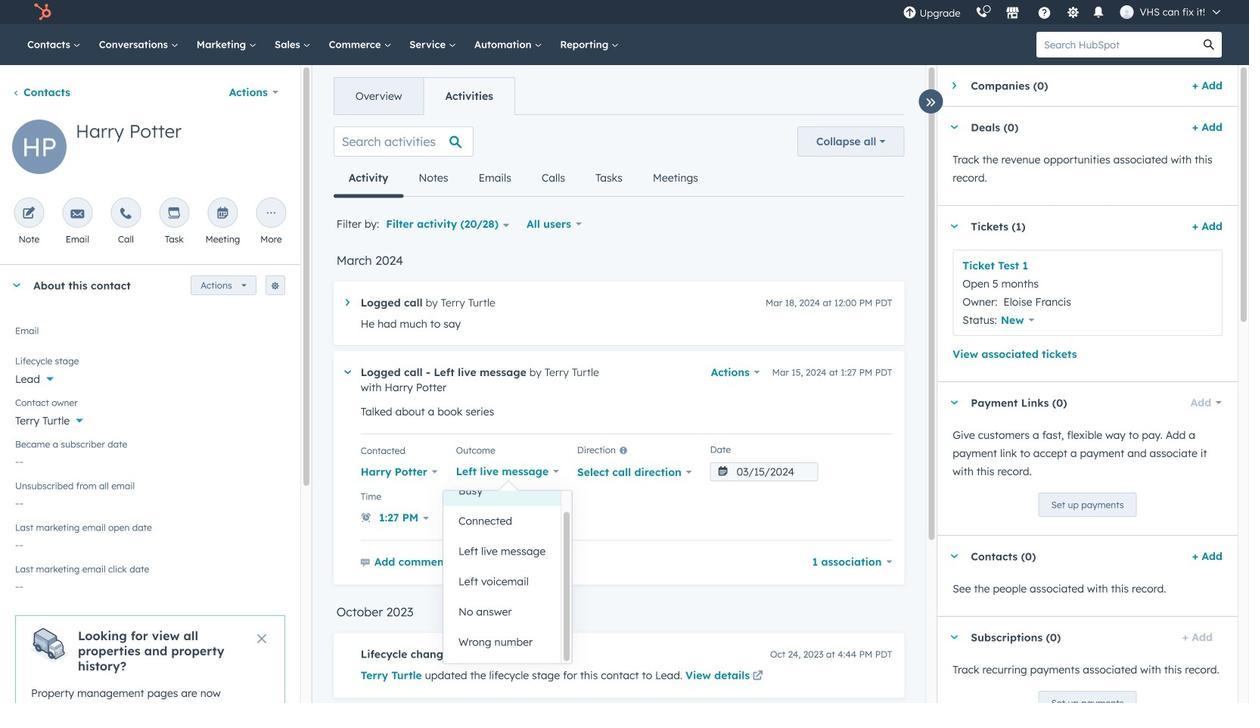 Task type: describe. For each thing, give the bounding box(es) containing it.
email image
[[71, 207, 84, 221]]

1 -- text field from the top
[[15, 447, 285, 472]]

manage card settings image
[[271, 282, 280, 291]]

terry turtle image
[[1121, 5, 1134, 19]]

2 vertical spatial caret image
[[344, 370, 351, 374]]

meeting image
[[216, 207, 230, 221]]

note image
[[22, 207, 36, 221]]

MM/DD/YYYY text field
[[710, 462, 819, 481]]

marketplaces image
[[1006, 7, 1020, 20]]

task image
[[168, 207, 181, 221]]

Search HubSpot search field
[[1037, 32, 1197, 58]]

1 vertical spatial caret image
[[346, 299, 349, 306]]

2 -- text field from the top
[[15, 531, 285, 555]]

2 link opens in a new window image from the top
[[753, 671, 763, 682]]



Task type: vqa. For each thing, say whether or not it's contained in the screenshot.
"Press to sort." icon
no



Task type: locate. For each thing, give the bounding box(es) containing it.
alert
[[15, 615, 285, 703]]

tab list
[[334, 160, 714, 198]]

-- text field
[[15, 447, 285, 472], [15, 531, 285, 555], [15, 572, 285, 596]]

caret image
[[953, 81, 956, 90], [346, 299, 349, 306], [344, 370, 351, 374]]

-- text field
[[15, 489, 285, 513]]

2 vertical spatial -- text field
[[15, 572, 285, 596]]

3 -- text field from the top
[[15, 572, 285, 596]]

link opens in a new window image
[[753, 667, 763, 686], [753, 671, 763, 682]]

close image
[[257, 634, 266, 643]]

feed
[[321, 114, 917, 703]]

list box
[[444, 476, 572, 663]]

1 vertical spatial -- text field
[[15, 531, 285, 555]]

Search activities search field
[[334, 126, 474, 157]]

0 vertical spatial -- text field
[[15, 447, 285, 472]]

menu
[[896, 0, 1231, 24]]

1 link opens in a new window image from the top
[[753, 667, 763, 686]]

0 vertical spatial caret image
[[953, 81, 956, 90]]

more image
[[264, 207, 278, 221]]

caret image
[[950, 125, 959, 129], [950, 224, 959, 228], [12, 283, 21, 287], [950, 401, 959, 405], [950, 554, 959, 558], [950, 635, 959, 639]]

call image
[[119, 207, 133, 221]]

navigation
[[334, 77, 515, 115]]



